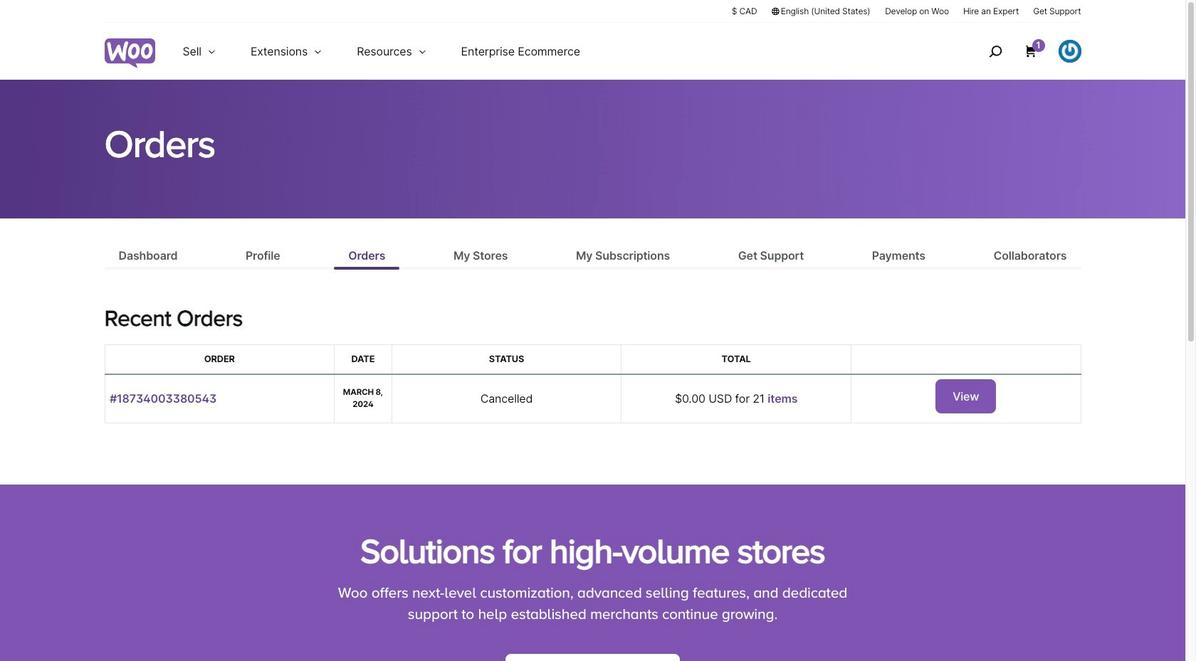 Task type: describe. For each thing, give the bounding box(es) containing it.
search image
[[984, 40, 1007, 63]]



Task type: locate. For each thing, give the bounding box(es) containing it.
open account menu image
[[1059, 40, 1082, 63]]

service navigation menu element
[[958, 28, 1082, 74]]



Task type: vqa. For each thing, say whether or not it's contained in the screenshot.
gravatar image
no



